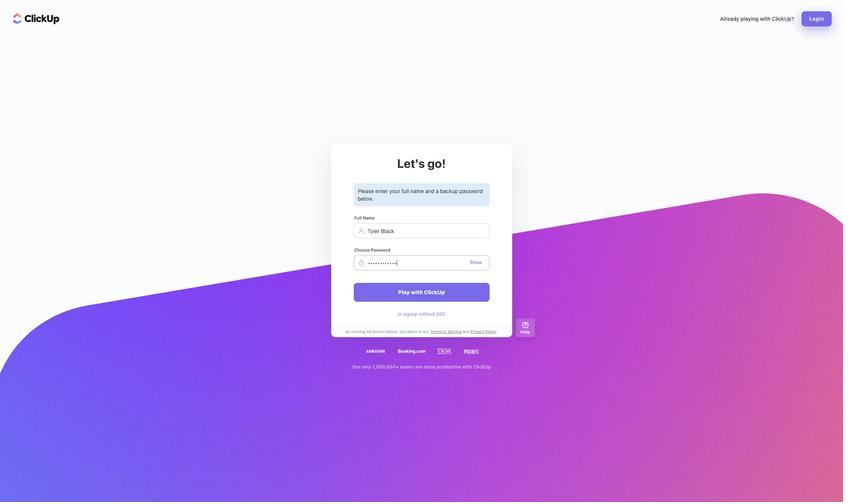Task type: vqa. For each thing, say whether or not it's contained in the screenshot.
'or'
yes



Task type: describe. For each thing, give the bounding box(es) containing it.
clicking
[[351, 329, 365, 334]]

password
[[371, 248, 390, 252]]

show link
[[470, 260, 482, 265]]

full
[[402, 188, 409, 194]]

login
[[809, 15, 824, 22]]

full
[[355, 215, 362, 220]]

already playing with clickup?
[[720, 15, 794, 22]]

policy
[[485, 329, 497, 334]]

our
[[423, 329, 429, 334]]

1,000,000+
[[373, 364, 399, 370]]

productive
[[437, 364, 461, 370]]

enter
[[375, 188, 388, 194]]

2 horizontal spatial with
[[760, 15, 771, 22]]

are
[[415, 364, 423, 370]]

help
[[521, 329, 530, 334]]

agree
[[407, 329, 417, 334]]

or signup without sso link
[[398, 311, 446, 317]]

please enter your full name and a backup password below.
[[358, 188, 483, 202]]

please
[[358, 188, 374, 194]]

see
[[352, 364, 361, 370]]

let's go!
[[397, 156, 446, 171]]

terms
[[430, 329, 442, 334]]

1 horizontal spatial clickup
[[473, 364, 491, 370]]

button
[[373, 329, 385, 334]]

login link
[[802, 11, 832, 26]]

name
[[411, 188, 424, 194]]



Task type: locate. For each thing, give the bounding box(es) containing it.
1 vertical spatial with
[[411, 289, 423, 295]]

0 vertical spatial with
[[760, 15, 771, 22]]

a
[[436, 188, 439, 194]]

teams
[[400, 364, 414, 370]]

privacy
[[471, 329, 484, 334]]

0 horizontal spatial with
[[411, 289, 423, 295]]

terms of service link
[[429, 329, 463, 335]]

playing
[[741, 15, 759, 22]]

clickup
[[424, 289, 445, 295], [473, 364, 491, 370]]

without
[[419, 311, 435, 317]]

or signup without sso
[[398, 311, 446, 317]]

backup
[[440, 188, 458, 194]]

Choose Password password field
[[354, 255, 490, 271]]

you
[[399, 329, 406, 334]]

sso
[[436, 311, 446, 317]]

go!
[[428, 156, 446, 171]]

1 horizontal spatial with
[[462, 364, 472, 370]]

or
[[398, 311, 402, 317]]

the
[[366, 329, 372, 334]]

and left a
[[425, 188, 435, 194]]

full name
[[355, 215, 375, 220]]

help link
[[516, 319, 535, 337]]

privacy policy link
[[470, 329, 497, 335]]

and inside the please enter your full name and a backup password below.
[[425, 188, 435, 194]]

above,
[[386, 329, 398, 334]]

0 horizontal spatial and
[[425, 188, 435, 194]]

why
[[362, 364, 371, 370]]

choose
[[355, 248, 370, 252]]

clickup right productive
[[473, 364, 491, 370]]

sign up element
[[354, 183, 490, 302]]

play
[[398, 289, 410, 295]]

signup
[[404, 311, 418, 317]]

show
[[470, 260, 482, 265]]

play with clickup button
[[354, 283, 490, 302]]

by clicking the button above, you agree to our terms of service and privacy policy .
[[345, 329, 498, 334]]

play with clickup
[[398, 289, 445, 295]]

clickup?
[[772, 15, 794, 22]]

.
[[497, 329, 498, 334]]

0 vertical spatial and
[[425, 188, 435, 194]]

see why 1,000,000+ teams are more productive with clickup
[[352, 364, 491, 370]]

your
[[390, 188, 400, 194]]

0 horizontal spatial clickup
[[424, 289, 445, 295]]

with inside button
[[411, 289, 423, 295]]

below.
[[358, 195, 373, 202]]

service
[[448, 329, 462, 334]]

1 horizontal spatial and
[[463, 329, 470, 334]]

more
[[424, 364, 435, 370]]

with right productive
[[462, 364, 472, 370]]

with right play
[[411, 289, 423, 295]]

with
[[760, 15, 771, 22], [411, 289, 423, 295], [462, 364, 472, 370]]

by
[[345, 329, 350, 334]]

already
[[720, 15, 739, 22]]

and left the privacy
[[463, 329, 470, 334]]

2 vertical spatial with
[[462, 364, 472, 370]]

password
[[460, 188, 483, 194]]

and
[[425, 188, 435, 194], [463, 329, 470, 334]]

1 vertical spatial and
[[463, 329, 470, 334]]

choose password
[[355, 248, 390, 252]]

0 vertical spatial clickup
[[424, 289, 445, 295]]

let's
[[397, 156, 425, 171]]

with right playing
[[760, 15, 771, 22]]

clickup - home image
[[13, 13, 60, 24]]

1 vertical spatial clickup
[[473, 364, 491, 370]]

clickup up sso
[[424, 289, 445, 295]]

of
[[443, 329, 447, 334]]

clickup inside button
[[424, 289, 445, 295]]

to
[[419, 329, 422, 334]]

name
[[363, 215, 375, 220]]



